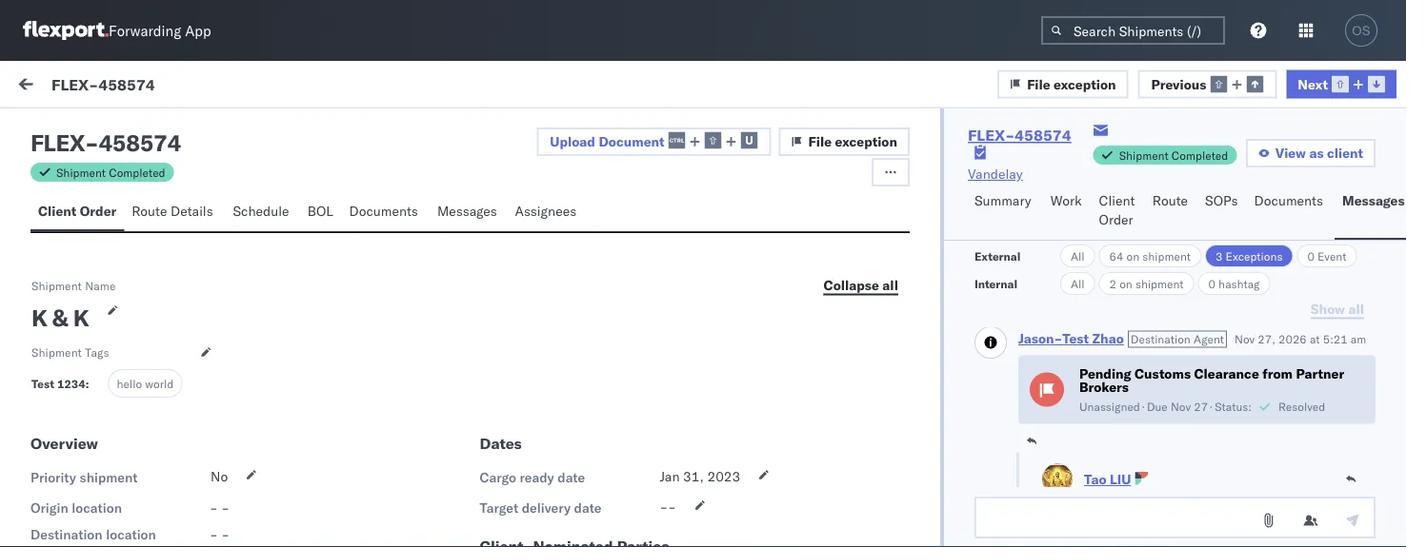 Task type: locate. For each thing, give the bounding box(es) containing it.
delivery inside that your delayed. this often occurs than expected. please delivery date. we
[[87, 401, 134, 418]]

1 horizontal spatial client order
[[1099, 192, 1135, 228]]

1 vertical spatial exception
[[835, 133, 897, 150]]

external down summary button
[[974, 249, 1021, 263]]

we
[[57, 344, 76, 361], [172, 401, 191, 418]]

0 left event in the right top of the page
[[1307, 249, 1315, 263]]

(0) inside 'external (0)' button
[[84, 121, 109, 138]]

1 horizontal spatial k
[[73, 304, 89, 332]]

file
[[1027, 75, 1050, 92], [808, 133, 832, 150]]

1 horizontal spatial order
[[1099, 211, 1133, 228]]

work right summary button
[[1050, 192, 1082, 209]]

1 oct from the top
[[481, 230, 503, 247]]

pm
[[604, 230, 623, 247], [604, 469, 623, 486]]

that your delayed. this often occurs than expected. please delivery date. we
[[57, 344, 238, 418]]

hello
[[117, 377, 142, 391]]

omkar savant up notifying at left
[[92, 311, 177, 328]]

messages button left assignees
[[430, 194, 507, 231]]

1 horizontal spatial route
[[1153, 192, 1188, 209]]

0 horizontal spatial external
[[30, 121, 81, 138]]

we left 'are'
[[57, 344, 76, 361]]

0 vertical spatial nov
[[1235, 333, 1255, 347]]

None text field
[[974, 497, 1376, 539]]

shipment down 64 on shipment
[[1135, 277, 1184, 291]]

destination down origin location
[[30, 527, 103, 544]]

location up destination location
[[72, 500, 122, 517]]

all button left 2 at the bottom right of the page
[[1060, 272, 1095, 295]]

nov left 27
[[1171, 401, 1191, 415]]

route
[[1153, 192, 1188, 209], [132, 203, 167, 220]]

1 horizontal spatial (0)
[[178, 121, 203, 138]]

documents down view
[[1254, 192, 1323, 209]]

0 for 0 event
[[1307, 249, 1315, 263]]

details
[[171, 203, 213, 220]]

0 vertical spatial location
[[72, 500, 122, 517]]

1 o from the top
[[63, 207, 70, 219]]

summary button
[[967, 184, 1043, 240]]

internal for internal
[[974, 277, 1018, 291]]

messages button
[[1335, 184, 1406, 240], [430, 194, 507, 231]]

message
[[59, 165, 105, 180]]

messages
[[1342, 192, 1405, 209], [437, 203, 497, 220]]

1 all button from the top
[[1060, 245, 1095, 268]]

1 horizontal spatial client
[[1099, 192, 1135, 209]]

0 vertical spatial omkar
[[92, 205, 133, 222]]

tags
[[85, 345, 109, 360]]

2 - - from the top
[[210, 527, 230, 544]]

1 2023, from the top
[[530, 230, 568, 247]]

0 vertical spatial all
[[1071, 249, 1085, 263]]

26,
[[506, 230, 527, 247], [506, 469, 527, 486]]

shipment for 64 on shipment
[[1143, 249, 1191, 263]]

0 vertical spatial oct
[[481, 230, 503, 247]]

upload
[[550, 133, 595, 150]]

we down please at the bottom
[[172, 401, 191, 418]]

1 vertical spatial exception:
[[60, 468, 128, 484]]

s for oct 26, 2023, 2:46 pm pdt
[[70, 207, 76, 219]]

0 vertical spatial customs
[[194, 238, 251, 255]]

2023
[[707, 469, 740, 485]]

work button
[[1043, 184, 1091, 240]]

order
[[80, 203, 116, 220], [1099, 211, 1133, 228]]

0 vertical spatial exception:
[[60, 238, 128, 255]]

omkar up we are notifying
[[92, 311, 133, 328]]

0 vertical spatial schedule
[[233, 203, 289, 220]]

1 vertical spatial all
[[1071, 277, 1085, 291]]

2
[[1109, 277, 1117, 291]]

0 horizontal spatial documents button
[[342, 194, 430, 231]]

client order button
[[1091, 184, 1145, 240], [30, 194, 124, 231]]

1 vertical spatial delivery
[[522, 500, 571, 517]]

2 26, from the top
[[506, 469, 527, 486]]

file exception button
[[998, 70, 1128, 98], [998, 70, 1128, 98], [779, 128, 910, 156], [779, 128, 910, 156]]

2 o from the top
[[63, 437, 70, 449]]

1 26, from the top
[[506, 230, 527, 247]]

1 horizontal spatial 0
[[1307, 249, 1315, 263]]

messages for leftmost messages button
[[437, 203, 497, 220]]

documents button
[[1247, 184, 1335, 240], [342, 194, 430, 231]]

0 horizontal spatial order
[[80, 203, 116, 220]]

external down the my work
[[30, 121, 81, 138]]

upload document
[[550, 133, 665, 150]]

2 s from the top
[[70, 437, 76, 449]]

s down message
[[70, 207, 76, 219]]

1 vertical spatial shipment completed
[[56, 165, 165, 180]]

oct left "assignees" button on the top of the page
[[481, 230, 503, 247]]

client order button down message
[[30, 194, 124, 231]]

0 vertical spatial external
[[30, 121, 81, 138]]

origin location
[[30, 500, 122, 517]]

savant up notifying at left
[[136, 311, 177, 328]]

date down '2:44'
[[574, 500, 602, 517]]

2 exception: from the top
[[60, 468, 128, 484]]

0 vertical spatial o s
[[63, 207, 76, 219]]

1 all from the top
[[1071, 249, 1085, 263]]

location
[[72, 500, 122, 517], [106, 527, 156, 544]]

flex-458574 down forwarding app link
[[51, 75, 155, 94]]

document
[[599, 133, 665, 150]]

all
[[1071, 249, 1085, 263], [1071, 277, 1085, 291]]

exception: for exception: (air recovery) schedule availability delay
[[60, 468, 128, 484]]

s
[[70, 207, 76, 219], [70, 437, 76, 449]]

my work
[[19, 73, 104, 100]]

flex-458574 link
[[968, 126, 1071, 145]]

4 resize handle column header from the left
[[1372, 159, 1395, 548]]

0 vertical spatial flex-458574
[[51, 75, 155, 94]]

1 exception: from the top
[[60, 238, 128, 255]]

1 vertical spatial internal
[[974, 277, 1018, 291]]

0 vertical spatial pm
[[604, 230, 623, 247]]

delivery down ready
[[522, 500, 571, 517]]

1 vertical spatial oct
[[481, 469, 503, 486]]

omkar down message
[[92, 205, 133, 222]]

k left &
[[31, 304, 47, 332]]

date for cargo ready date
[[558, 470, 585, 486]]

0 horizontal spatial route
[[132, 203, 167, 220]]

exception: inside exception: (air recovery) schedule availability delay
[[60, 468, 128, 484]]

all left 2 at the bottom right of the page
[[1071, 277, 1085, 291]]

resize handle column header
[[450, 159, 473, 548], [757, 159, 780, 548], [1064, 159, 1087, 548], [1372, 159, 1395, 548]]

o down message
[[63, 207, 70, 219]]

(0) inside internal (0) button
[[178, 121, 203, 138]]

1 vertical spatial - -
[[210, 527, 230, 544]]

omkar savant
[[92, 205, 177, 222], [92, 311, 177, 328], [92, 435, 177, 452]]

flex- 458574
[[1096, 345, 1185, 362], [1096, 469, 1185, 486]]

please
[[151, 382, 191, 399]]

0 vertical spatial s
[[70, 207, 76, 219]]

1 vertical spatial test
[[31, 377, 54, 392]]

item/shipment
[[1167, 165, 1245, 180]]

2 all button from the top
[[1060, 272, 1095, 295]]

upload document button
[[537, 128, 771, 156]]

1 horizontal spatial destination
[[1131, 333, 1191, 347]]

458574 down 'import'
[[99, 129, 181, 157]]

1 savant from the top
[[136, 205, 177, 222]]

0 vertical spatial file exception
[[1027, 75, 1116, 92]]

1 horizontal spatial work
[[1050, 192, 1082, 209]]

26, up target
[[506, 469, 527, 486]]

client order
[[1099, 192, 1135, 228], [38, 203, 116, 220]]

shipment
[[1143, 249, 1191, 263], [1135, 277, 1184, 291], [80, 470, 138, 486]]

0 horizontal spatial client order
[[38, 203, 116, 220]]

oct up target
[[481, 469, 503, 486]]

cargo ready date
[[480, 470, 585, 486]]

1 vertical spatial savant
[[136, 311, 177, 328]]

flex- 2271801
[[1096, 230, 1194, 247]]

1 vertical spatial file exception
[[808, 133, 897, 150]]

route up "exception: unknown customs"
[[132, 203, 167, 220]]

26, down assignees
[[506, 230, 527, 247]]

1 horizontal spatial flex-458574
[[968, 126, 1071, 145]]

exception:
[[60, 238, 128, 255], [60, 468, 128, 484]]

(0) down 'import work' button
[[178, 121, 203, 138]]

brokers
[[1079, 379, 1129, 396]]

1 horizontal spatial documents
[[1254, 192, 1323, 209]]

2 2023, from the top
[[530, 469, 568, 486]]

documents button right bol
[[342, 194, 430, 231]]

delivery down expected.
[[87, 401, 134, 418]]

os button
[[1339, 9, 1383, 52]]

1 vertical spatial we
[[172, 401, 191, 418]]

completed up item/shipment
[[1172, 148, 1228, 162]]

(0) up message
[[84, 121, 109, 138]]

0 left hashtag
[[1209, 277, 1216, 291]]

exception: for exception: unknown customs
[[60, 238, 128, 255]]

date right ready
[[558, 470, 585, 486]]

flex-
[[51, 75, 98, 94], [968, 126, 1015, 145], [1096, 230, 1136, 247], [1096, 345, 1136, 362], [1096, 469, 1136, 486]]

0 horizontal spatial shipment completed
[[56, 165, 165, 180]]

on right 64
[[1127, 249, 1140, 263]]

0 vertical spatial savant
[[136, 205, 177, 222]]

destination
[[1131, 333, 1191, 347], [30, 527, 103, 544]]

messages down client
[[1342, 192, 1405, 209]]

work
[[55, 73, 104, 100], [1139, 165, 1164, 180]]

this
[[112, 363, 138, 380]]

:
[[85, 377, 89, 392]]

2023, up target delivery date
[[530, 469, 568, 486]]

1 pm from the top
[[604, 230, 623, 247]]

0 horizontal spatial customs
[[194, 238, 251, 255]]

schedule
[[233, 203, 289, 220], [233, 468, 292, 484]]

1 horizontal spatial customs
[[1135, 366, 1191, 382]]

0 horizontal spatial messages
[[437, 203, 497, 220]]

shipment completed up the related work item/shipment
[[1119, 148, 1228, 162]]

destination inside jason-test zhao destination agent
[[1131, 333, 1191, 347]]

-
[[85, 129, 99, 157], [788, 230, 797, 247], [660, 499, 668, 516], [668, 499, 676, 516], [210, 500, 218, 517], [221, 500, 230, 517], [210, 527, 218, 544], [221, 527, 230, 544]]

0 horizontal spatial work
[[55, 73, 104, 100]]

assignees button
[[507, 194, 588, 231]]

1 schedule from the top
[[233, 203, 289, 220]]

view
[[1275, 145, 1306, 161]]

order up flex- 2271801
[[1099, 211, 1133, 228]]

next button
[[1286, 70, 1397, 98]]

messages left assignees
[[437, 203, 497, 220]]

all button for 2
[[1060, 272, 1095, 295]]

test
[[1062, 331, 1089, 348], [31, 377, 54, 392]]

- - for destination location
[[210, 527, 230, 544]]

0 vertical spatial work
[[55, 73, 104, 100]]

2 vertical spatial shipment
[[80, 470, 138, 486]]

0 vertical spatial completed
[[1172, 148, 1228, 162]]

shipment up &
[[31, 279, 82, 293]]

work right 'import'
[[185, 78, 216, 95]]

internal down 'import'
[[128, 121, 174, 138]]

pdt left jan
[[627, 469, 651, 486]]

1 horizontal spatial internal
[[974, 277, 1018, 291]]

1 vertical spatial flex-458574
[[968, 126, 1071, 145]]

flex - 458574
[[30, 129, 181, 157]]

shipment tags
[[31, 345, 109, 360]]

work up external (0)
[[55, 73, 104, 100]]

0 vertical spatial shipment
[[1143, 249, 1191, 263]]

all left 64
[[1071, 249, 1085, 263]]

2 omkar savant from the top
[[92, 311, 177, 328]]

collapse all
[[824, 277, 898, 293]]

0 vertical spatial test
[[1062, 331, 1089, 348]]

1 vertical spatial 0
[[1209, 277, 1216, 291]]

exception: up the name
[[60, 238, 128, 255]]

1 omkar savant from the top
[[92, 205, 177, 222]]

work for my
[[55, 73, 104, 100]]

1 horizontal spatial external
[[974, 249, 1021, 263]]

omkar up priority shipment
[[92, 435, 133, 452]]

on
[[1127, 249, 1140, 263], [1120, 277, 1133, 291]]

2023, for 2:46
[[530, 230, 568, 247]]

Search Shipments (/) text field
[[1041, 16, 1225, 45]]

0 hashtag
[[1209, 277, 1260, 291]]

flex- 458574 up pending
[[1096, 345, 1185, 362]]

0 horizontal spatial file exception
[[808, 133, 897, 150]]

1 vertical spatial file
[[808, 133, 832, 150]]

client down message
[[38, 203, 76, 220]]

1 horizontal spatial test
[[1062, 331, 1089, 348]]

oct for oct 26, 2023, 2:44 pm pdt
[[481, 469, 503, 486]]

0 vertical spatial omkar savant
[[92, 205, 177, 222]]

shipment completed down flex - 458574
[[56, 165, 165, 180]]

route for route details
[[132, 203, 167, 220]]

internal inside button
[[128, 121, 174, 138]]

schedule left bol
[[233, 203, 289, 220]]

documents right bol button
[[349, 203, 418, 220]]

nov left 27,
[[1235, 333, 1255, 347]]

0 vertical spatial date
[[558, 470, 585, 486]]

1 horizontal spatial client order button
[[1091, 184, 1145, 240]]

2 omkar from the top
[[92, 311, 133, 328]]

shipment up the related work item/shipment
[[1119, 148, 1169, 162]]

1 vertical spatial pm
[[604, 469, 623, 486]]

bol button
[[300, 194, 342, 231]]

import work
[[141, 78, 216, 95]]

location for origin location
[[72, 500, 122, 517]]

0 vertical spatial file
[[1027, 75, 1050, 92]]

2 schedule from the top
[[233, 468, 292, 484]]

2 o s from the top
[[63, 437, 76, 449]]

2 resize handle column header from the left
[[757, 159, 780, 548]]

458574 left agent
[[1136, 345, 1185, 362]]

0 vertical spatial work
[[185, 78, 216, 95]]

0 vertical spatial on
[[1127, 249, 1140, 263]]

location down delay at the bottom left of page
[[106, 527, 156, 544]]

k right &
[[73, 304, 89, 332]]

o for oct 26, 2023, 2:46 pm pdt
[[63, 207, 70, 219]]

pdt right 2:46
[[627, 230, 651, 247]]

s up priority shipment
[[70, 437, 76, 449]]

0 vertical spatial 0
[[1307, 249, 1315, 263]]

we inside that your delayed. this often occurs than expected. please delivery date. we
[[172, 401, 191, 418]]

customs down details
[[194, 238, 251, 255]]

0 horizontal spatial exception
[[835, 133, 897, 150]]

shipment down 2271801
[[1143, 249, 1191, 263]]

- - for origin location
[[210, 500, 230, 517]]

1 vertical spatial 2023,
[[530, 469, 568, 486]]

0 horizontal spatial delivery
[[87, 401, 134, 418]]

1 vertical spatial shipment
[[1135, 277, 1184, 291]]

zhao
[[1092, 331, 1124, 348]]

1 - - from the top
[[210, 500, 230, 517]]

1 vertical spatial s
[[70, 437, 76, 449]]

flex- 458574 down unassigned due nov 27
[[1096, 469, 1185, 486]]

order down message
[[80, 203, 116, 220]]

work right related
[[1139, 165, 1164, 180]]

documents for documents button to the left
[[349, 203, 418, 220]]

2 pdt from the top
[[627, 469, 651, 486]]

view as client
[[1275, 145, 1363, 161]]

sops button
[[1198, 184, 1247, 240]]

schedule inside button
[[233, 203, 289, 220]]

1 flex- 458574 from the top
[[1096, 345, 1185, 362]]

unassigned due nov 27
[[1079, 401, 1208, 415]]

o s for oct 26, 2023, 2:46 pm pdt
[[63, 207, 76, 219]]

pm right '2:44'
[[604, 469, 623, 486]]

flexport. image
[[23, 21, 109, 40]]

64
[[1109, 249, 1124, 263]]

0 vertical spatial 2023,
[[530, 230, 568, 247]]

1 pdt from the top
[[627, 230, 651, 247]]

1 s from the top
[[70, 207, 76, 219]]

26, for oct 26, 2023, 2:46 pm pdt
[[506, 230, 527, 247]]

&
[[52, 304, 68, 332]]

2 all from the top
[[1071, 277, 1085, 291]]

exception: up availability
[[60, 468, 128, 484]]

2 pm from the top
[[604, 469, 623, 486]]

order for the leftmost the client order button
[[80, 203, 116, 220]]

savant down date.
[[136, 435, 177, 452]]

savant for notifying
[[136, 311, 177, 328]]

1 vertical spatial location
[[106, 527, 156, 544]]

external inside button
[[30, 121, 81, 138]]

destination left agent
[[1131, 333, 1191, 347]]

o s down message
[[63, 207, 76, 219]]

1 horizontal spatial completed
[[1172, 148, 1228, 162]]

pdt
[[627, 230, 651, 247], [627, 469, 651, 486]]

o
[[63, 207, 70, 219], [63, 437, 70, 449]]

hello world
[[117, 377, 174, 391]]

tao liu
[[1084, 472, 1131, 489]]

pm right 2:46
[[604, 230, 623, 247]]

1 vertical spatial customs
[[1135, 366, 1191, 382]]

2 savant from the top
[[136, 311, 177, 328]]

1 o s from the top
[[63, 207, 76, 219]]

31,
[[683, 469, 704, 485]]

0 horizontal spatial (0)
[[84, 121, 109, 138]]

schedule right no
[[233, 468, 292, 484]]

1 vertical spatial all button
[[1060, 272, 1095, 295]]

documents button up 0 event
[[1247, 184, 1335, 240]]

client down related
[[1099, 192, 1135, 209]]

customs up due
[[1135, 366, 1191, 382]]

o up priority
[[63, 437, 70, 449]]

messages button up event in the right top of the page
[[1335, 184, 1406, 240]]

flex
[[30, 129, 85, 157]]

1 omkar from the top
[[92, 205, 133, 222]]

1 vertical spatial pdt
[[627, 469, 651, 486]]

0 horizontal spatial 0
[[1209, 277, 1216, 291]]

omkar savant up "exception: unknown customs"
[[92, 205, 177, 222]]

savant up "exception: unknown customs"
[[136, 205, 177, 222]]

1 horizontal spatial messages button
[[1335, 184, 1406, 240]]

1 vertical spatial omkar
[[92, 311, 133, 328]]

flex-458574 up vandelay
[[968, 126, 1071, 145]]

on for 2
[[1120, 277, 1133, 291]]

world
[[145, 377, 174, 391]]

0 vertical spatial - -
[[210, 500, 230, 517]]

2 oct from the top
[[481, 469, 503, 486]]

0
[[1307, 249, 1315, 263], [1209, 277, 1216, 291]]

bol
[[308, 203, 333, 220]]

flex- up 64
[[1096, 230, 1136, 247]]

2 on shipment
[[1109, 277, 1184, 291]]

0 vertical spatial o
[[63, 207, 70, 219]]

client order down related
[[1099, 192, 1135, 228]]

0 vertical spatial 26,
[[506, 230, 527, 247]]

client order down message
[[38, 203, 116, 220]]

2 vertical spatial omkar savant
[[92, 435, 177, 452]]

flex-458574
[[51, 75, 155, 94], [968, 126, 1071, 145]]

on right 2 at the bottom right of the page
[[1120, 277, 1133, 291]]

o s up priority shipment
[[63, 437, 76, 449]]

0 horizontal spatial nov
[[1171, 401, 1191, 415]]

0 horizontal spatial messages button
[[430, 194, 507, 231]]

0 vertical spatial internal
[[128, 121, 174, 138]]

tao
[[1084, 472, 1107, 489]]

1 vertical spatial destination
[[30, 527, 103, 544]]

1 (0) from the left
[[84, 121, 109, 138]]

all button left 64
[[1060, 245, 1095, 268]]

2023, down assignees
[[530, 230, 568, 247]]

1 vertical spatial 26,
[[506, 469, 527, 486]]

omkar savant up (air
[[92, 435, 177, 452]]

0 horizontal spatial flex-458574
[[51, 75, 155, 94]]

3
[[1216, 249, 1223, 263]]

2271801
[[1136, 230, 1194, 247]]

1 vertical spatial omkar savant
[[92, 311, 177, 328]]

2 (0) from the left
[[178, 121, 203, 138]]



Task type: describe. For each thing, give the bounding box(es) containing it.
due
[[1147, 401, 1168, 415]]

2 k from the left
[[73, 304, 89, 332]]

delay
[[133, 487, 169, 503]]

overview
[[30, 434, 98, 453]]

vandelay
[[968, 166, 1023, 182]]

order for the client order button to the right
[[1099, 211, 1133, 228]]

1234
[[57, 377, 85, 392]]

route details button
[[124, 194, 225, 231]]

flex- down unassigned
[[1096, 469, 1136, 486]]

omkar for unknown
[[92, 205, 133, 222]]

unassigned
[[1079, 401, 1140, 415]]

schedule inside exception: (air recovery) schedule availability delay
[[233, 468, 292, 484]]

1 vertical spatial nov
[[1171, 401, 1191, 415]]

location for destination location
[[106, 527, 156, 544]]

flex- up vandelay
[[968, 126, 1015, 145]]

forwarding
[[109, 21, 181, 40]]

jan
[[660, 469, 680, 485]]

2:46
[[571, 230, 600, 247]]

pm for 2:46
[[604, 230, 623, 247]]

related work item/shipment
[[1097, 165, 1245, 180]]

agent
[[1194, 333, 1224, 347]]

1 k from the left
[[31, 304, 47, 332]]

(0) for external (0)
[[84, 121, 109, 138]]

pending
[[1079, 366, 1131, 382]]

omkar savant for unknown
[[92, 205, 177, 222]]

omkar for are
[[92, 311, 133, 328]]

unknown
[[131, 238, 191, 255]]

3 exceptions
[[1216, 249, 1283, 263]]

oct 26, 2023, 2:46 pm pdt
[[481, 230, 651, 247]]

o for oct 26, 2023, 2:44 pm pdt
[[63, 437, 70, 449]]

0 for 0 hashtag
[[1209, 277, 1216, 291]]

name
[[85, 279, 116, 293]]

external (0)
[[30, 121, 109, 138]]

availability
[[57, 487, 130, 503]]

jason-test zhao button
[[1018, 331, 1124, 348]]

summary
[[974, 192, 1031, 209]]

pm for 2:44
[[604, 469, 623, 486]]

resolved
[[1279, 401, 1325, 415]]

all button for 64
[[1060, 245, 1095, 268]]

collapse all button
[[812, 272, 910, 300]]

that
[[184, 344, 208, 361]]

shipment for 2 on shipment
[[1135, 277, 1184, 291]]

shipment down flex on the left top of the page
[[56, 165, 106, 180]]

ready
[[520, 470, 554, 486]]

client
[[1327, 145, 1363, 161]]

notifying
[[102, 344, 155, 361]]

forwarding app link
[[23, 21, 211, 40]]

external for external
[[974, 249, 1021, 263]]

often
[[141, 363, 173, 380]]

shipment up "test 1234 :"
[[31, 345, 82, 360]]

app
[[185, 21, 211, 40]]

related
[[1097, 165, 1136, 180]]

0 horizontal spatial test
[[31, 377, 54, 392]]

external for external (0)
[[30, 121, 81, 138]]

documents for rightmost documents button
[[1254, 192, 1323, 209]]

(air
[[131, 468, 159, 484]]

pending customs clearance from partner brokers
[[1079, 366, 1344, 396]]

omkar savant for are
[[92, 311, 177, 328]]

(0) for internal (0)
[[178, 121, 203, 138]]

s for oct 26, 2023, 2:44 pm pdt
[[70, 437, 76, 449]]

0 event
[[1307, 249, 1347, 263]]

internal for internal (0)
[[128, 121, 174, 138]]

458574 down forwarding app link
[[98, 75, 155, 94]]

0 horizontal spatial client order button
[[30, 194, 124, 231]]

2:44
[[571, 469, 600, 486]]

vandelay link
[[968, 165, 1023, 184]]

27,
[[1258, 333, 1276, 347]]

work inside 'import work' button
[[185, 78, 216, 95]]

import
[[141, 78, 181, 95]]

occurs
[[176, 363, 217, 380]]

work for related
[[1139, 165, 1164, 180]]

external (0) button
[[23, 112, 120, 150]]

collapse
[[824, 277, 879, 293]]

2023, for 2:44
[[530, 469, 568, 486]]

are
[[80, 344, 99, 361]]

route details
[[132, 203, 213, 220]]

--
[[660, 499, 676, 516]]

1 horizontal spatial documents button
[[1247, 184, 1335, 240]]

0 vertical spatial we
[[57, 344, 76, 361]]

exception: unknown customs
[[60, 238, 251, 255]]

3 omkar from the top
[[92, 435, 133, 452]]

client order for the client order button to the right
[[1099, 192, 1135, 228]]

1 horizontal spatial nov
[[1235, 333, 1255, 347]]

as
[[1309, 145, 1324, 161]]

target
[[480, 500, 518, 517]]

1 horizontal spatial exception
[[1054, 75, 1116, 92]]

import work button
[[134, 61, 224, 112]]

previous
[[1151, 75, 1206, 92]]

your
[[211, 344, 238, 361]]

exception: (air recovery) schedule availability delay
[[57, 468, 292, 503]]

3 omkar savant from the top
[[92, 435, 177, 452]]

internal (0) button
[[120, 112, 214, 150]]

expected.
[[88, 382, 147, 399]]

schedule button
[[225, 194, 300, 231]]

internal (0)
[[128, 121, 203, 138]]

route for route
[[1153, 192, 1188, 209]]

all for 64
[[1071, 249, 1085, 263]]

previous button
[[1138, 70, 1277, 98]]

pdt for oct 26, 2023, 2:46 pm pdt
[[627, 230, 651, 247]]

0 horizontal spatial completed
[[109, 165, 165, 180]]

sops
[[1205, 192, 1238, 209]]

all for 2
[[1071, 277, 1085, 291]]

0 vertical spatial shipment completed
[[1119, 148, 1228, 162]]

1 resize handle column header from the left
[[450, 159, 473, 548]]

than
[[57, 382, 85, 399]]

work inside work button
[[1050, 192, 1082, 209]]

2 flex- 458574 from the top
[[1096, 469, 1185, 486]]

3 resize handle column header from the left
[[1064, 159, 1087, 548]]

flex- up pending
[[1096, 345, 1136, 362]]

messages for rightmost messages button
[[1342, 192, 1405, 209]]

os
[[1352, 23, 1371, 38]]

o s for oct 26, 2023, 2:44 pm pdt
[[63, 437, 76, 449]]

priority shipment
[[30, 470, 138, 486]]

0 horizontal spatial client
[[38, 203, 76, 220]]

458574 right liu
[[1136, 469, 1185, 486]]

date for target delivery date
[[574, 500, 602, 517]]

exceptions
[[1226, 249, 1283, 263]]

date.
[[138, 401, 169, 418]]

next
[[1298, 75, 1328, 92]]

recovery)
[[162, 468, 229, 484]]

27
[[1194, 401, 1208, 415]]

5:21
[[1323, 333, 1348, 347]]

26, for oct 26, 2023, 2:44 pm pdt
[[506, 469, 527, 486]]

3 savant from the top
[[136, 435, 177, 452]]

client order for the leftmost the client order button
[[38, 203, 116, 220]]

k & k
[[31, 304, 89, 332]]

delayed.
[[57, 363, 108, 380]]

1 horizontal spatial file
[[1027, 75, 1050, 92]]

2026
[[1278, 333, 1307, 347]]

jason-test zhao destination agent
[[1018, 331, 1224, 348]]

jan 31, 2023
[[660, 469, 740, 485]]

status:
[[1215, 401, 1252, 415]]

1 horizontal spatial delivery
[[522, 500, 571, 517]]

hashtag
[[1219, 277, 1260, 291]]

origin
[[30, 500, 68, 517]]

oct for oct 26, 2023, 2:46 pm pdt
[[481, 230, 503, 247]]

oct 26, 2023, 2:44 pm pdt
[[481, 469, 651, 486]]

liu
[[1110, 472, 1131, 489]]

tao liu button
[[1084, 472, 1131, 489]]

on for 64
[[1127, 249, 1140, 263]]

clearance
[[1194, 366, 1259, 382]]

forwarding app
[[109, 21, 211, 40]]

savant for customs
[[136, 205, 177, 222]]

458574 up vandelay
[[1015, 126, 1071, 145]]

we are notifying
[[57, 344, 155, 361]]

assignees
[[515, 203, 577, 220]]

flex- right my on the top left of the page
[[51, 75, 98, 94]]

pdt for oct 26, 2023, 2:44 pm pdt
[[627, 469, 651, 486]]

customs inside pending customs clearance from partner brokers
[[1135, 366, 1191, 382]]



Task type: vqa. For each thing, say whether or not it's contained in the screenshot.
Transit
no



